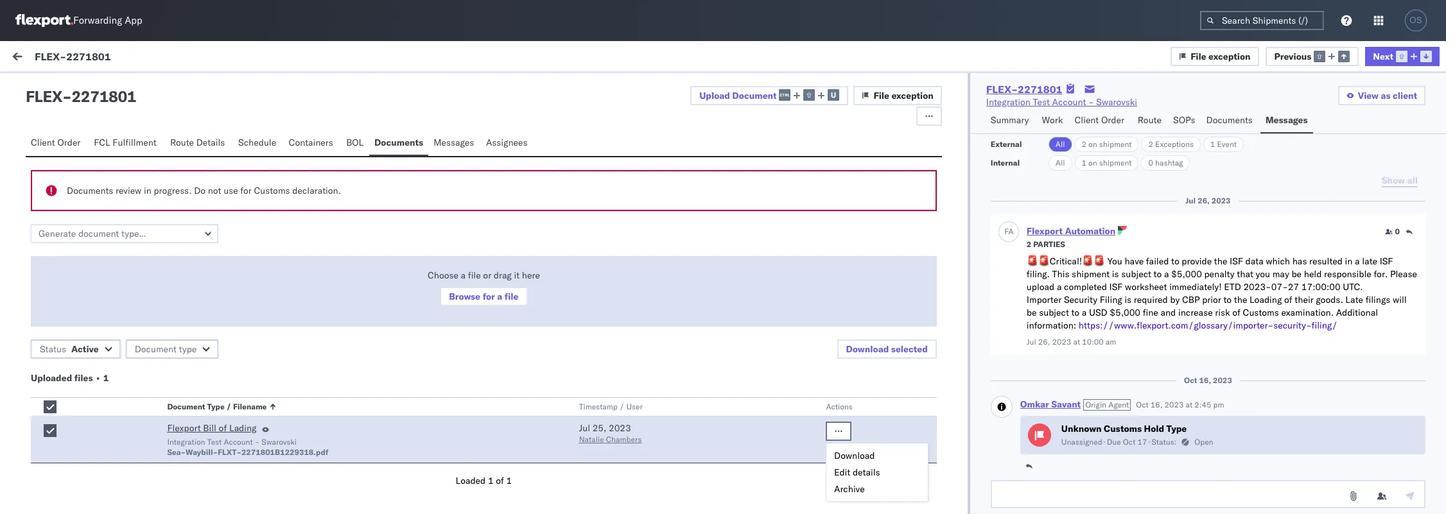 Task type: locate. For each thing, give the bounding box(es) containing it.
0 horizontal spatial please
[[221, 258, 248, 269]]

oct 26, 2023, 2:45 pm pdt
[[491, 162, 606, 174], [491, 246, 606, 257]]

account up flxt-
[[224, 438, 253, 447]]

jul 25, 2023 natalie chambers
[[579, 423, 642, 445]]

importer security filing is required by cbp prior to the loading of their goods. late filings will be subject to a usd $5,000 fine and increase risk of customs examination. additional information: https://www.flexport.com/glossary/importer-security-filing/
[[1027, 294, 1407, 332]]

2023,
[[524, 162, 549, 174], [524, 246, 549, 257], [524, 406, 549, 418]]

documents review in progress. do not use for customs declaration.
[[67, 185, 341, 197]]

3 pm from the top
[[573, 406, 587, 418]]

0 horizontal spatial schedule
[[157, 328, 197, 340]]

type inside document type / filename button
[[207, 402, 225, 412]]

download inside button
[[847, 344, 889, 355]]

2 omkar savant from the top
[[62, 223, 119, 234]]

458574
[[1154, 162, 1187, 174], [1154, 246, 1187, 257], [1154, 329, 1187, 341], [1154, 406, 1187, 418]]

0 horizontal spatial you
[[107, 245, 122, 256]]

0 vertical spatial be
[[1292, 269, 1302, 280]]

o up @
[[43, 397, 47, 406]]

2 left parties
[[1027, 240, 1032, 249]]

1 vertical spatial file
[[874, 90, 890, 102]]

1 exception: from the top
[[41, 161, 86, 173]]

route inside button
[[170, 137, 194, 148]]

16, for oct 16, 2023 at 2:45 pm
[[1151, 400, 1163, 410]]

1 horizontal spatial flexport
[[1027, 226, 1063, 237]]

26, down information:
[[1039, 337, 1051, 347]]

route up 2 exceptions
[[1138, 114, 1162, 126]]

their
[[1295, 294, 1314, 306]]

schedule right details
[[238, 137, 276, 148]]

flex-2271801 down forwarding app link
[[35, 50, 111, 63]]

for inside button
[[483, 291, 495, 303]]

1 horizontal spatial work
[[1156, 111, 1173, 121]]

2 horizontal spatial isf
[[1381, 256, 1394, 267]]

flexport for flexport automation
[[1027, 226, 1063, 237]]

458574 down fine
[[1154, 329, 1187, 341]]

that down the been
[[271, 258, 287, 269]]

flex- 458574 up 'hold'
[[1127, 406, 1187, 418]]

1 2023, from the top
[[524, 162, 549, 174]]

o down flex in the top of the page
[[43, 140, 47, 149]]

0 vertical spatial 2:45
[[551, 162, 571, 174]]

choose
[[428, 270, 459, 281]]

0 horizontal spatial $5,000
[[1110, 307, 1141, 319]]

summary
[[991, 114, 1030, 126]]

1 horizontal spatial schedule
[[238, 137, 276, 148]]

this left great
[[39, 187, 56, 199]]

we are notifying you that your shipment, k & k, devan has been delayed. this often occurs when unloading cargo takes longer than expected. please note that this may impact your shipment's final shipment as
[[39, 245, 463, 282]]

progress.
[[154, 185, 192, 197]]

1 horizontal spatial messages button
[[1261, 109, 1314, 134]]

a inside importer security filing is required by cbp prior to the loading of their goods. late filings will be subject to a usd $5,000 fine and increase risk of customs examination. additional information: https://www.flexport.com/glossary/importer-security-filing/
[[1082, 307, 1087, 319]]

external for external (0)
[[21, 82, 54, 93]]

1 vertical spatial as
[[453, 270, 463, 282]]

isf left data
[[1230, 256, 1244, 267]]

1 horizontal spatial client
[[1075, 114, 1100, 126]]

chambers
[[606, 435, 642, 445]]

3 s from the top
[[47, 397, 51, 406]]

0 horizontal spatial this
[[155, 187, 170, 199]]

jul down information:
[[1027, 337, 1037, 347]]

browse for a file button
[[440, 287, 528, 306]]

2 pm from the top
[[573, 246, 587, 257]]

pm for @
[[573, 406, 587, 418]]

0 vertical spatial 16,
[[1200, 376, 1212, 386]]

of right loaded
[[496, 475, 504, 487]]

flex- up 'hold'
[[1127, 406, 1154, 418]]

1 horizontal spatial 16,
[[1200, 376, 1212, 386]]

internal up uploaded
[[39, 354, 70, 366]]

2 horizontal spatial customs
[[1244, 307, 1280, 319]]

2 inside button
[[1027, 240, 1032, 249]]

shipment down final
[[413, 270, 451, 282]]

1 vertical spatial you
[[1256, 269, 1271, 280]]

0 horizontal spatial client
[[31, 137, 55, 148]]

flexport inside 'link'
[[167, 423, 201, 434]]

for.
[[1375, 269, 1389, 280]]

None text field
[[991, 481, 1426, 509]]

fulfillment
[[113, 137, 157, 148]]

26, up it
[[508, 246, 522, 257]]

o s up @
[[43, 397, 51, 406]]

1 horizontal spatial and
[[1161, 307, 1177, 319]]

cbp
[[1183, 294, 1201, 306]]

1 vertical spatial documents
[[375, 137, 424, 148]]

your
[[143, 245, 160, 256], [357, 258, 374, 269]]

file inside button
[[505, 291, 519, 303]]

external down my work
[[21, 82, 54, 93]]

resize handle column header
[[469, 107, 485, 448], [788, 107, 803, 448], [1106, 107, 1121, 448], [1424, 107, 1439, 448]]

1 vertical spatial subject
[[1040, 307, 1070, 319]]

1 horizontal spatial order
[[1102, 114, 1125, 126]]

great
[[75, 187, 95, 199]]

2023 for oct 16, 2023
[[1214, 376, 1233, 386]]

flex- up summary
[[987, 83, 1018, 96]]

0 horizontal spatial flex-2271801
[[35, 50, 111, 63]]

0 vertical spatial your
[[143, 245, 160, 256]]

all for 2
[[1056, 139, 1066, 149]]

1 resize handle column header from the left
[[469, 107, 485, 448]]

jul for jul 26, 2023 at 10:00 am
[[1027, 337, 1037, 347]]

3 omkar savant from the top
[[62, 396, 119, 408]]

2 exception: from the top
[[41, 328, 86, 340]]

1 horizontal spatial this
[[336, 245, 354, 256]]

has
[[260, 245, 275, 256], [1293, 256, 1308, 267]]

0 vertical spatial route
[[1138, 114, 1162, 126]]

(0) for internal (0)
[[120, 82, 137, 93]]

this
[[155, 187, 170, 199], [290, 258, 305, 269]]

is down you
[[1113, 269, 1120, 280]]

None checkbox
[[44, 401, 57, 414], [44, 425, 57, 438], [44, 401, 57, 414], [44, 425, 57, 438]]

external inside external (0) button
[[21, 82, 54, 93]]

increase
[[1179, 307, 1213, 319]]

1 horizontal spatial $5,000
[[1172, 269, 1203, 280]]

1 horizontal spatial please
[[1391, 269, 1418, 280]]

0 vertical spatial s
[[47, 140, 51, 149]]

be inside importer security filing is required by cbp prior to the loading of their goods. late filings will be subject to a usd $5,000 fine and increase risk of customs examination. additional information: https://www.flexport.com/glossary/importer-security-filing/
[[1027, 307, 1037, 319]]

1 on shipment
[[1082, 158, 1132, 168]]

0 vertical spatial flexport
[[1027, 226, 1063, 237]]

0 vertical spatial omkar savant
[[62, 139, 119, 151]]

458574 down 2 exceptions
[[1154, 162, 1187, 174]]

2 vertical spatial documents
[[67, 185, 113, 197]]

flex-2271801
[[35, 50, 111, 63], [987, 83, 1063, 96]]

route for route
[[1138, 114, 1162, 126]]

3 2023, from the top
[[524, 406, 549, 418]]

this inside we are notifying you that your shipment, k & k, devan has been delayed. this often occurs when unloading cargo takes longer than expected. please note that this may impact your shipment's final shipment as
[[290, 258, 305, 269]]

(0) down my work
[[57, 82, 73, 93]]

0 vertical spatial order
[[1102, 114, 1125, 126]]

1 vertical spatial and
[[1161, 307, 1177, 319]]

flexport bill of lading
[[167, 423, 257, 434]]

schedule inside button
[[238, 137, 276, 148]]

work left 'sops'
[[1156, 111, 1173, 121]]

1 horizontal spatial subject
[[1122, 269, 1152, 280]]

order left fcl in the top left of the page
[[57, 137, 81, 148]]

work for related
[[1156, 111, 1173, 121]]

flex- right you
[[1127, 246, 1154, 257]]

open
[[1195, 438, 1214, 447]]

1 all from the top
[[1056, 139, 1066, 149]]

0 horizontal spatial has
[[260, 245, 275, 256]]

flex- 458574
[[1127, 162, 1187, 174], [1127, 246, 1187, 257], [1127, 329, 1187, 341], [1127, 406, 1187, 418]]

filing.
[[1027, 269, 1050, 280]]

please inside we are notifying you that your shipment, k & k, devan has been delayed. this often occurs when unloading cargo takes longer than expected. please note that this may impact your shipment's final shipment as
[[221, 258, 248, 269]]

document down recovery)
[[135, 344, 177, 355]]

all button for 1
[[1049, 155, 1073, 171]]

26, down assignees button
[[508, 162, 522, 174]]

jul down exceptions
[[1186, 196, 1197, 206]]

0 horizontal spatial file
[[874, 90, 890, 102]]

2023 up "pm" at the right bottom of the page
[[1214, 376, 1233, 386]]

documents button
[[1202, 109, 1261, 134], [369, 131, 429, 156]]

1 horizontal spatial 0
[[1396, 227, 1401, 236]]

external down summary button
[[991, 139, 1022, 149]]

that up longer
[[124, 245, 140, 256]]

2 vertical spatial pm
[[573, 406, 587, 418]]

1 vertical spatial client
[[31, 137, 55, 148]]

on for 2
[[1089, 139, 1098, 149]]

1 horizontal spatial at
[[1186, 400, 1193, 410]]

2 s from the top
[[47, 224, 51, 232]]

k
[[206, 245, 212, 256]]

$5,000 inside importer security filing is required by cbp prior to the loading of their goods. late filings will be subject to a usd $5,000 fine and increase risk of customs examination. additional information: https://www.flexport.com/glossary/importer-security-filing/
[[1110, 307, 1141, 319]]

1 horizontal spatial this
[[290, 258, 305, 269]]

2 up the 1 on shipment at the right top of the page
[[1082, 139, 1087, 149]]

by
[[1171, 294, 1180, 306]]

2 2023, from the top
[[524, 246, 549, 257]]

customs up due
[[1105, 423, 1142, 435]]

at for 2:45
[[1186, 400, 1193, 410]]

the inside 🚨🚨critical!🚨🚨 you have failed to provide the isf data which has resulted in a late isf filing. this shipment is subject to a $5,000 penalty that you may be held responsible for. please upload a completed isf worksheet immediately! etd 2023-07-27 17:00:00 utc.
[[1215, 256, 1228, 267]]

1 vertical spatial external
[[991, 139, 1022, 149]]

0 inside button
[[1396, 227, 1401, 236]]

os
[[1411, 15, 1423, 25]]

flexport up 2 parties button
[[1027, 226, 1063, 237]]

document inside document type button
[[135, 344, 177, 355]]

1 event
[[1211, 139, 1237, 149]]

1 vertical spatial oct 26, 2023, 2:45 pm pdt
[[491, 246, 606, 257]]

please inside 🚨🚨critical!🚨🚨 you have failed to provide the isf data which has resulted in a late isf filing. this shipment is subject to a $5,000 penalty that you may be held responsible for. please upload a completed isf worksheet immediately! etd 2023-07-27 17:00:00 utc.
[[1391, 269, 1418, 280]]

2 all button from the top
[[1049, 155, 1073, 171]]

$5,000 up immediately! at right
[[1172, 269, 1203, 280]]

upload
[[1027, 281, 1055, 293]]

2023 inside jul 25, 2023 natalie chambers
[[609, 423, 631, 434]]

flexport
[[1027, 226, 1063, 237], [167, 423, 201, 434]]

work down integration test account - swarovski link
[[1043, 114, 1064, 126]]

4 resize handle column header from the left
[[1424, 107, 1439, 448]]

jul inside jul 25, 2023 natalie chambers
[[579, 423, 590, 434]]

all button for 2
[[1049, 137, 1073, 152]]

0 vertical spatial all
[[1056, 139, 1066, 149]]

pdt for @
[[589, 406, 606, 418]]

in
[[144, 185, 152, 197], [1346, 256, 1353, 267]]

flexport. image
[[15, 14, 73, 27]]

file left or
[[468, 270, 481, 281]]

failed
[[1147, 256, 1170, 267]]

(0) down import work button
[[120, 82, 137, 93]]

/ left user
[[620, 402, 625, 412]]

0 horizontal spatial file
[[468, 270, 481, 281]]

(0) for external (0)
[[57, 82, 73, 93]]

o
[[43, 140, 47, 149], [43, 224, 47, 232], [43, 397, 47, 406]]

0 vertical spatial will
[[275, 187, 289, 199]]

1 horizontal spatial file
[[505, 291, 519, 303]]

file down it
[[505, 291, 519, 303]]

will right filings
[[1394, 294, 1407, 306]]

1 omkar savant from the top
[[62, 139, 119, 151]]

will inside importer security filing is required by cbp prior to the loading of their goods. late filings will be subject to a usd $5,000 fine and increase risk of customs examination. additional information: https://www.flexport.com/glossary/importer-security-filing/
[[1394, 294, 1407, 306]]

1 horizontal spatial may
[[1273, 269, 1290, 280]]

browse for a file
[[449, 291, 519, 303]]

1 horizontal spatial flex-2271801
[[987, 83, 1063, 96]]

3 pdt from the top
[[589, 406, 606, 418]]

work up external (0)
[[37, 49, 70, 67]]

0 horizontal spatial file exception
[[874, 90, 934, 102]]

savant up unknown
[[1052, 399, 1081, 411]]

download
[[847, 344, 889, 355], [835, 450, 875, 462]]

a left great
[[67, 187, 72, 199]]

route inside button
[[1138, 114, 1162, 126]]

document up bill
[[167, 402, 205, 412]]

swarovski up 'related'
[[1097, 96, 1138, 108]]

this inside 🚨🚨critical!🚨🚨 you have failed to provide the isf data which has resulted in a late isf filing. this shipment is subject to a $5,000 penalty that you may be held responsible for. please upload a completed isf worksheet immediately! etd 2023-07-27 17:00:00 utc.
[[1053, 269, 1070, 280]]

download left selected
[[847, 344, 889, 355]]

1 vertical spatial is
[[1113, 269, 1120, 280]]

has up the note
[[260, 245, 275, 256]]

do
[[194, 185, 206, 197]]

flexport automation button
[[1027, 226, 1116, 237]]

due
[[1108, 438, 1122, 447]]

exception: for exception: warehouse devan delay
[[41, 161, 86, 173]]

f a
[[1005, 226, 1014, 236]]

0 vertical spatial integration test account - swarovski
[[987, 96, 1138, 108]]

uploaded
[[31, 373, 72, 384]]

been
[[277, 245, 297, 256]]

savant down ∙
[[92, 396, 119, 408]]

of inside 'link'
[[219, 423, 227, 434]]

1 vertical spatial client order
[[31, 137, 81, 148]]

bill
[[203, 423, 217, 434]]

this right with
[[155, 187, 170, 199]]

pm for we
[[573, 246, 587, 257]]

flex- 458574 up worksheet
[[1127, 246, 1187, 257]]

0 horizontal spatial internal
[[39, 354, 70, 366]]

2 vertical spatial s
[[47, 397, 51, 406]]

1 vertical spatial file
[[505, 291, 519, 303]]

1 vertical spatial delay
[[354, 328, 378, 340]]

bol button
[[341, 131, 369, 156]]

1 vertical spatial work
[[1043, 114, 1064, 126]]

messages for the left messages button
[[434, 137, 474, 148]]

to right failed on the right
[[1172, 256, 1180, 267]]

test
[[1033, 96, 1050, 108], [207, 438, 222, 447]]

(0) inside "button"
[[120, 82, 137, 93]]

please down k,
[[221, 258, 248, 269]]

1 horizontal spatial file
[[1191, 50, 1207, 62]]

files
[[74, 373, 93, 384]]

as
[[1382, 90, 1391, 102], [453, 270, 463, 282]]

jul
[[1186, 196, 1197, 206], [1027, 337, 1037, 347], [579, 423, 590, 434]]

1 vertical spatial schedule
[[157, 328, 197, 340]]

shipment up the 1 on shipment at the right top of the page
[[1100, 139, 1132, 149]]

integration test account - swarovski up flxt-
[[167, 438, 297, 447]]

Generate document type... text field
[[31, 224, 218, 244]]

type
[[207, 402, 225, 412], [1167, 423, 1187, 435]]

2 pdt from the top
[[589, 246, 606, 257]]

late
[[1346, 294, 1364, 306]]

3 flex- 458574 from the top
[[1127, 329, 1187, 341]]

client order left fcl in the top left of the page
[[31, 137, 81, 148]]

upload document
[[700, 90, 777, 101]]

o up the we
[[43, 224, 47, 232]]

jul up natalie
[[579, 423, 590, 434]]

2 all from the top
[[1056, 158, 1066, 168]]

cargo
[[81, 258, 104, 269]]

0 vertical spatial pdt
[[589, 162, 606, 174]]

2 for exceptions
[[1149, 139, 1154, 149]]

client down integration test account - swarovski link
[[1075, 114, 1100, 126]]

2 for on shipment
[[1082, 139, 1087, 149]]

1 horizontal spatial that
[[271, 258, 287, 269]]

1 all button from the top
[[1049, 137, 1073, 152]]

is inside 🚨🚨critical!🚨🚨 you have failed to provide the isf data which has resulted in a late isf filing. this shipment is subject to a $5,000 penalty that you may be held responsible for. please upload a completed isf worksheet immediately! etd 2023-07-27 17:00:00 utc.
[[1113, 269, 1120, 280]]

import work button
[[91, 41, 152, 76]]

o for @
[[43, 397, 47, 406]]

0 horizontal spatial type
[[207, 402, 225, 412]]

a down security at right bottom
[[1082, 307, 1087, 319]]

immediately!
[[1170, 281, 1222, 293]]

at
[[1074, 337, 1081, 347], [1186, 400, 1193, 410]]

type
[[179, 344, 197, 355]]

work right import
[[126, 53, 147, 64]]

pm
[[573, 162, 587, 174], [573, 246, 587, 257], [573, 406, 587, 418]]

next
[[1374, 50, 1394, 62]]

1 horizontal spatial isf
[[1230, 256, 1244, 267]]

0 vertical spatial client
[[1075, 114, 1100, 126]]

1 vertical spatial pdt
[[589, 246, 606, 257]]

k,
[[222, 245, 231, 256]]

omkar left fcl in the top left of the page
[[62, 139, 89, 151]]

delay up progress.
[[168, 161, 192, 173]]

the inside importer security filing is required by cbp prior to the loading of their goods. late filings will be subject to a usd $5,000 fine and increase risk of customs examination. additional information: https://www.flexport.com/glossary/importer-security-filing/
[[1235, 294, 1248, 306]]

on up the 1 on shipment at the right top of the page
[[1089, 139, 1098, 149]]

messages for rightmost messages button
[[1266, 114, 1308, 126]]

details
[[196, 137, 225, 148]]

at left "pm" at the right bottom of the page
[[1186, 400, 1193, 410]]

delayed.
[[299, 245, 334, 256]]

at for 10:00
[[1074, 337, 1081, 347]]

0 horizontal spatial work
[[37, 49, 70, 67]]

exception: up status active
[[41, 328, 86, 340]]

0 horizontal spatial the
[[1215, 256, 1228, 267]]

$5,000 down filing
[[1110, 307, 1141, 319]]

0 vertical spatial 2023,
[[524, 162, 549, 174]]

import work
[[96, 53, 147, 64]]

2 vertical spatial this
[[1053, 269, 1070, 280]]

documents right the bol button
[[375, 137, 424, 148]]

and inside importer security filing is required by cbp prior to the loading of their goods. late filings will be subject to a usd $5,000 fine and increase risk of customs examination. additional information: https://www.flexport.com/glossary/importer-security-filing/
[[1161, 307, 1177, 319]]

0 horizontal spatial account
[[224, 438, 253, 447]]

1 horizontal spatial messages
[[1266, 114, 1308, 126]]

messages down "previous"
[[1266, 114, 1308, 126]]

document right upload
[[733, 90, 777, 101]]

browse
[[449, 291, 481, 303]]

here
[[522, 270, 540, 281]]

subject inside importer security filing is required by cbp prior to the loading of their goods. late filings will be subject to a usd $5,000 fine and increase risk of customs examination. additional information: https://www.flexport.com/glossary/importer-security-filing/
[[1040, 307, 1070, 319]]

that
[[124, 245, 140, 256], [271, 258, 287, 269], [1238, 269, 1254, 280]]

has up held on the bottom of page
[[1293, 256, 1308, 267]]

3 o from the top
[[43, 397, 47, 406]]

0 vertical spatial customs
[[254, 185, 290, 197]]

0 vertical spatial swarovski
[[1097, 96, 1138, 108]]

a left the "late"
[[1356, 256, 1361, 267]]

forwarding
[[73, 14, 122, 27]]

document type / filename
[[167, 402, 267, 412]]

1 horizontal spatial as
[[1382, 90, 1391, 102]]

this inside we are notifying you that your shipment, k & k, devan has been delayed. this often occurs when unloading cargo takes longer than expected. please note that this may impact your shipment's final shipment as
[[336, 245, 354, 256]]

1 vertical spatial 2023,
[[524, 246, 549, 257]]

integration up summary
[[987, 96, 1031, 108]]

delay right availability
[[354, 328, 378, 340]]

order up 2 on shipment
[[1102, 114, 1125, 126]]

1 vertical spatial the
[[1235, 294, 1248, 306]]

2 o from the top
[[43, 224, 47, 232]]

1 (0) from the left
[[57, 82, 73, 93]]

please right for.
[[1391, 269, 1418, 280]]

omkar savant down ∙
[[62, 396, 119, 408]]

jul for jul 25, 2023 natalie chambers
[[579, 423, 590, 434]]

schedule
[[238, 137, 276, 148], [157, 328, 197, 340]]

2023 down 1 event
[[1212, 196, 1231, 206]]

and right deal
[[118, 187, 133, 199]]

1 oct 26, 2023, 2:45 pm pdt from the top
[[491, 162, 606, 174]]

0 vertical spatial you
[[107, 245, 122, 256]]

savant up warehouse
[[92, 139, 119, 151]]

fcl
[[94, 137, 110, 148]]

you inside 🚨🚨critical!🚨🚨 you have failed to provide the isf data which has resulted in a late isf filing. this shipment is subject to a $5,000 penalty that you may be held responsible for. please upload a completed isf worksheet immediately! etd 2023-07-27 17:00:00 utc.
[[1256, 269, 1271, 280]]

2023 for jul 26, 2023 at 10:00 am
[[1053, 337, 1072, 347]]

2 (0) from the left
[[120, 82, 137, 93]]

work button
[[1037, 109, 1070, 134]]

integration test account - swarovski link
[[987, 96, 1138, 109]]

flex- 458574 down fine
[[1127, 329, 1187, 341]]

0 vertical spatial test
[[1033, 96, 1050, 108]]

(0) inside button
[[57, 82, 73, 93]]

subject up information:
[[1040, 307, 1070, 319]]

document inside document type / filename button
[[167, 402, 205, 412]]

customs
[[254, 185, 290, 197], [1244, 307, 1280, 319], [1105, 423, 1142, 435]]

0 vertical spatial o
[[43, 140, 47, 149]]

&
[[214, 245, 220, 256]]

all for 1
[[1056, 158, 1066, 168]]

2 oct 26, 2023, 2:45 pm pdt from the top
[[491, 246, 606, 257]]

you up 2023-
[[1256, 269, 1271, 280]]

1 vertical spatial this
[[336, 245, 354, 256]]

shipment inside 🚨🚨critical!🚨🚨 you have failed to provide the isf data which has resulted in a late isf filing. this shipment is subject to a $5,000 penalty that you may be held responsible for. please upload a completed isf worksheet immediately! etd 2023-07-27 17:00:00 utc.
[[1072, 269, 1110, 280]]

2 vertical spatial pdt
[[589, 406, 606, 418]]

2 o s from the top
[[43, 224, 51, 232]]

are
[[54, 245, 67, 256]]

customs down loading
[[1244, 307, 1280, 319]]

1 horizontal spatial type
[[1167, 423, 1187, 435]]

natalie
[[579, 435, 604, 445]]

download inside download edit details archive
[[835, 450, 875, 462]]

3 o s from the top
[[43, 397, 51, 406]]

2 on from the top
[[1089, 158, 1098, 168]]

0 vertical spatial in
[[144, 185, 152, 197]]

swarovski up 2271801b1229318.pdf
[[262, 438, 297, 447]]

all
[[1056, 139, 1066, 149], [1056, 158, 1066, 168]]

with
[[135, 187, 153, 199]]

1
[[1211, 139, 1216, 149], [1082, 158, 1087, 168], [103, 373, 109, 384], [488, 475, 494, 487], [507, 475, 512, 487]]

flexport automation
[[1027, 226, 1116, 237]]

flex- down fine
[[1127, 329, 1154, 341]]

2 horizontal spatial documents
[[1207, 114, 1253, 126]]

1 vertical spatial route
[[170, 137, 194, 148]]

1 on from the top
[[1089, 139, 1098, 149]]

3 458574 from the top
[[1154, 329, 1187, 341]]

cargo
[[275, 328, 300, 340]]

omkar savant up notifying
[[62, 223, 119, 234]]

download up the details
[[835, 450, 875, 462]]

2023 for oct 16, 2023 at 2:45 pm
[[1165, 400, 1184, 410]]

1 horizontal spatial will
[[1394, 294, 1407, 306]]

2 vertical spatial is
[[1125, 294, 1132, 306]]

1 pm from the top
[[573, 162, 587, 174]]

that inside 🚨🚨critical!🚨🚨 you have failed to provide the isf data which has resulted in a late isf filing. this shipment is subject to a $5,000 penalty that you may be held responsible for. please upload a completed isf worksheet immediately! etd 2023-07-27 17:00:00 utc.
[[1238, 269, 1254, 280]]

loaded 1 of 1
[[456, 475, 512, 487]]

client order button up 2 on shipment
[[1070, 109, 1133, 134]]

oct up the oct 16, 2023 at 2:45 pm
[[1185, 376, 1198, 386]]

s down flex in the top of the page
[[47, 140, 51, 149]]

2023 up status: at the right
[[1165, 400, 1184, 410]]



Task type: vqa. For each thing, say whether or not it's contained in the screenshot.
Yantian location
no



Task type: describe. For each thing, give the bounding box(es) containing it.
0 horizontal spatial your
[[143, 245, 160, 256]]

flex- left the hashtag
[[1127, 162, 1154, 174]]

often
[[356, 245, 378, 256]]

a right create
[[319, 187, 324, 199]]

0 horizontal spatial this
[[39, 187, 56, 199]]

s for we
[[47, 224, 51, 232]]

1 458574 from the top
[[1154, 162, 1187, 174]]

0 horizontal spatial messages button
[[429, 131, 481, 156]]

am
[[1106, 337, 1117, 347]]

1 o from the top
[[43, 140, 47, 149]]

download for selected
[[847, 344, 889, 355]]

route details button
[[165, 131, 233, 156]]

of right risk
[[1233, 307, 1241, 319]]

established,
[[209, 187, 259, 199]]

assignees button
[[481, 131, 535, 156]]

oct right the agent
[[1137, 400, 1149, 410]]

1 s from the top
[[47, 140, 51, 149]]

document inside upload document 'button'
[[733, 90, 777, 101]]

o for we
[[43, 224, 47, 232]]

0 vertical spatial documents
[[1207, 114, 1253, 126]]

omkar down the uploaded files ∙ 1
[[62, 396, 89, 408]]

on for 1
[[1089, 158, 1098, 168]]

sops
[[1174, 114, 1196, 126]]

data
[[1246, 256, 1264, 267]]

external (0)
[[21, 82, 73, 93]]

1 flex- 458574 from the top
[[1127, 162, 1187, 174]]

0 vertical spatial flex-2271801
[[35, 50, 111, 63]]

0 for 0
[[1396, 227, 1401, 236]]

route for route details
[[170, 137, 194, 148]]

pdt for we
[[589, 246, 606, 257]]

1 horizontal spatial swarovski
[[1097, 96, 1138, 108]]

download selected
[[847, 344, 928, 355]]

2 vertical spatial 2:45
[[1195, 400, 1212, 410]]

subject inside 🚨🚨critical!🚨🚨 you have failed to provide the isf data which has resulted in a late isf filing. this shipment is subject to a $5,000 penalty that you may be held responsible for. please upload a completed isf worksheet immediately! etd 2023-07-27 17:00:00 utc.
[[1122, 269, 1152, 280]]

1 vertical spatial integration
[[167, 438, 205, 447]]

0 horizontal spatial swarovski
[[262, 438, 297, 447]]

final
[[423, 258, 441, 269]]

1 vertical spatial order
[[57, 137, 81, 148]]

0 horizontal spatial isf
[[1110, 281, 1123, 293]]

containers
[[289, 137, 333, 148]]

0 vertical spatial account
[[1053, 96, 1087, 108]]

in inside 🚨🚨critical!🚨🚨 you have failed to provide the isf data which has resulted in a late isf filing. this shipment is subject to a $5,000 penalty that you may be held responsible for. please upload a completed isf worksheet immediately! etd 2023-07-27 17:00:00 utc.
[[1346, 256, 1353, 267]]

0 vertical spatial exception
[[1209, 50, 1251, 62]]

1 horizontal spatial integration test account - swarovski
[[987, 96, 1138, 108]]

2 parties button
[[1027, 238, 1066, 250]]

4 flex- 458574 from the top
[[1127, 406, 1187, 418]]

shipment down 2 on shipment
[[1100, 158, 1132, 168]]

2023, for we
[[524, 246, 549, 257]]

1 horizontal spatial client order button
[[1070, 109, 1133, 134]]

savant up notifying
[[92, 223, 119, 234]]

prior
[[1203, 294, 1222, 306]]

unknown
[[1062, 423, 1102, 435]]

filename
[[233, 402, 267, 412]]

to down etd
[[1224, 294, 1232, 306]]

16, for oct 16, 2023
[[1200, 376, 1212, 386]]

omkar up notifying
[[62, 223, 89, 234]]

loading
[[1250, 294, 1283, 306]]

2023, for @
[[524, 406, 549, 418]]

1 horizontal spatial documents
[[375, 137, 424, 148]]

0 button
[[1386, 227, 1401, 237]]

resulted
[[1310, 256, 1343, 267]]

2023 for jul 26, 2023
[[1212, 196, 1231, 206]]

oct 16, 2023 at 2:45 pm
[[1137, 400, 1225, 410]]

2023 for jul 25, 2023 natalie chambers
[[609, 423, 631, 434]]

2 458574 from the top
[[1154, 246, 1187, 257]]

07-
[[1272, 281, 1289, 293]]

late
[[1363, 256, 1378, 267]]

$5,000 inside 🚨🚨critical!🚨🚨 you have failed to provide the isf data which has resulted in a late isf filing. this shipment is subject to a $5,000 penalty that you may be held responsible for. please upload a completed isf worksheet immediately! etd 2023-07-27 17:00:00 utc.
[[1172, 269, 1203, 280]]

flexport for flexport bill of lading
[[167, 423, 201, 434]]

a inside browse for a file button
[[497, 291, 503, 303]]

work inside work button
[[1043, 114, 1064, 126]]

0 vertical spatial for
[[240, 185, 252, 197]]

note
[[250, 258, 269, 269]]

flex- right my
[[35, 50, 66, 63]]

devan
[[233, 245, 258, 256]]

shipment inside we are notifying you that your shipment, k & k, devan has been delayed. this often occurs when unloading cargo takes longer than expected. please note that this may impact your shipment's final shipment as
[[413, 270, 451, 282]]

timestamp / user
[[579, 402, 643, 412]]

1 horizontal spatial documents button
[[1202, 109, 1261, 134]]

o s for @
[[43, 397, 51, 406]]

1 horizontal spatial customs
[[1105, 423, 1142, 435]]

of down 27
[[1285, 294, 1293, 306]]

review
[[116, 185, 142, 197]]

0 vertical spatial file
[[1191, 50, 1207, 62]]

1 horizontal spatial your
[[357, 258, 374, 269]]

oct left 17
[[1124, 438, 1136, 447]]

external for external
[[991, 139, 1022, 149]]

status active
[[40, 344, 99, 355]]

customs inside importer security filing is required by cbp prior to the loading of their goods. late filings will be subject to a usd $5,000 fine and increase risk of customs examination. additional information: https://www.flexport.com/glossary/importer-security-filing/
[[1244, 307, 1280, 319]]

we
[[261, 187, 273, 199]]

unassigned
[[1062, 438, 1103, 447]]

download for edit
[[835, 450, 875, 462]]

uploaded files ∙ 1
[[31, 373, 109, 384]]

download edit details archive
[[835, 450, 881, 495]]

status
[[40, 344, 66, 355]]

0 vertical spatial integration
[[987, 96, 1031, 108]]

to down security at right bottom
[[1072, 307, 1080, 319]]

1 / from the left
[[227, 402, 231, 412]]

choose a file or drag it here
[[428, 270, 540, 281]]

a right the "choose"
[[461, 270, 466, 281]]

shipment's
[[377, 258, 421, 269]]

document type
[[135, 344, 197, 355]]

has inside 🚨🚨critical!🚨🚨 you have failed to provide the isf data which has resulted in a late isf filing. this shipment is subject to a $5,000 penalty that you may be held responsible for. please upload a completed isf worksheet immediately! etd 2023-07-27 17:00:00 utc.
[[1293, 256, 1308, 267]]

0 vertical spatial file exception
[[1191, 50, 1251, 62]]

responsible
[[1325, 269, 1372, 280]]

exception: for exception: (air recovery) schedule delay: terminal - cargo availability delay
[[41, 328, 86, 340]]

2271801 down 'forwarding'
[[66, 50, 111, 63]]

item/shipment
[[1175, 111, 1228, 121]]

security-
[[1274, 320, 1312, 332]]

lading
[[229, 423, 257, 434]]

route button
[[1133, 109, 1169, 134]]

2271801 up work button
[[1018, 83, 1063, 96]]

jul for jul 26, 2023
[[1186, 196, 1197, 206]]

a down failed on the right
[[1165, 269, 1170, 280]]

held
[[1305, 269, 1323, 280]]

app
[[125, 14, 142, 27]]

internal (0)
[[86, 82, 137, 93]]

1 horizontal spatial client order
[[1075, 114, 1125, 126]]

0 vertical spatial file
[[468, 270, 481, 281]]

0 horizontal spatial that
[[124, 245, 140, 256]]

client
[[1394, 90, 1418, 102]]

0 horizontal spatial client order
[[31, 137, 81, 148]]

has inside we are notifying you that your shipment, k & k, devan has been delayed. this often occurs when unloading cargo takes longer than expected. please note that this may impact your shipment's final shipment as
[[260, 245, 275, 256]]

unassigned due oct 17
[[1062, 438, 1148, 447]]

o s for we
[[43, 224, 51, 232]]

previous button
[[1266, 47, 1360, 66]]

edit
[[835, 467, 851, 479]]

2271801 down import
[[72, 87, 136, 106]]

1 vertical spatial flex-2271801
[[987, 83, 1063, 96]]

4 458574 from the top
[[1154, 406, 1187, 418]]

details
[[853, 467, 881, 479]]

0 vertical spatial is
[[58, 187, 65, 199]]

be inside 🚨🚨critical!🚨🚨 you have failed to provide the isf data which has resulted in a late isf filing. this shipment is subject to a $5,000 penalty that you may be held responsible for. please upload a completed isf worksheet immediately! etd 2023-07-27 17:00:00 utc.
[[1292, 269, 1302, 280]]

oct left 2:44
[[491, 406, 505, 418]]

0 horizontal spatial integration test account - swarovski
[[167, 438, 297, 447]]

is inside importer security filing is required by cbp prior to the loading of their goods. late filings will be subject to a usd $5,000 fine and increase risk of customs examination. additional information: https://www.flexport.com/glossary/importer-security-filing/
[[1125, 294, 1132, 306]]

penalty
[[1205, 269, 1235, 280]]

status:
[[1152, 438, 1177, 447]]

a right the "upload"
[[1057, 281, 1062, 293]]

0 horizontal spatial client order button
[[26, 131, 89, 156]]

declaration.
[[292, 185, 341, 197]]

oct 26, 2023, 2:44 pm pdt
[[491, 406, 606, 418]]

0 horizontal spatial test
[[207, 438, 222, 447]]

1 vertical spatial account
[[224, 438, 253, 447]]

flxt-
[[218, 448, 242, 457]]

omkar savant for we
[[62, 223, 119, 234]]

shipment,
[[163, 245, 203, 256]]

document for document type
[[135, 344, 177, 355]]

2 resize handle column header from the left
[[788, 107, 803, 448]]

may inside 🚨🚨critical!🚨🚨 you have failed to provide the isf data which has resulted in a late isf filing. this shipment is subject to a $5,000 penalty that you may be held responsible for. please upload a completed isf worksheet immediately! etd 2023-07-27 17:00:00 utc.
[[1273, 269, 1290, 280]]

contract
[[173, 187, 207, 199]]

filing/
[[1312, 320, 1338, 332]]

filing
[[1100, 294, 1123, 306]]

2 horizontal spatial internal
[[991, 158, 1020, 168]]

you
[[1108, 256, 1123, 267]]

oct down assignees button
[[491, 162, 505, 174]]

worksheet
[[1126, 281, 1168, 293]]

work inside import work button
[[126, 53, 147, 64]]

0 horizontal spatial and
[[118, 187, 133, 199]]

exception: warehouse devan delay
[[41, 161, 192, 173]]

https://www.flexport.com/glossary/importer-
[[1079, 320, 1274, 332]]

work for my
[[37, 49, 70, 67]]

26, left 2:44
[[508, 406, 522, 418]]

may inside we are notifying you that your shipment, k & k, devan has been delayed. this often occurs when unloading cargo takes longer than expected. please note that this may impact your shipment's final shipment as
[[307, 258, 324, 269]]

1 vertical spatial type
[[1167, 423, 1187, 435]]

omkar savant for @
[[62, 396, 119, 408]]

2 vertical spatial internal
[[39, 354, 70, 366]]

2 / from the left
[[620, 402, 625, 412]]

0 horizontal spatial in
[[144, 185, 152, 197]]

required
[[1135, 294, 1169, 306]]

0 horizontal spatial will
[[275, 187, 289, 199]]

when
[[409, 245, 431, 256]]

1 vertical spatial 2:45
[[551, 246, 571, 257]]

exceptions
[[1156, 139, 1194, 149]]

0 horizontal spatial delay
[[168, 161, 192, 173]]

flex - 2271801
[[26, 87, 136, 106]]

1 vertical spatial file exception
[[874, 90, 934, 102]]

impact
[[326, 258, 354, 269]]

waybill-
[[186, 448, 218, 457]]

s for @
[[47, 397, 51, 406]]

terminal
[[227, 328, 265, 340]]

expected.
[[179, 258, 219, 269]]

event
[[1218, 139, 1237, 149]]

to down failed on the right
[[1154, 269, 1162, 280]]

https://www.flexport.com/glossary/importer-security-filing/ link
[[1079, 320, 1338, 332]]

2 flex- 458574 from the top
[[1127, 246, 1187, 257]]

document for document type / filename
[[167, 402, 205, 412]]

Search Shipments (/) text field
[[1201, 11, 1325, 30]]

download selected button
[[838, 340, 937, 359]]

additional
[[1337, 307, 1379, 319]]

1 pdt from the top
[[589, 162, 606, 174]]

0 vertical spatial this
[[155, 187, 170, 199]]

1 horizontal spatial delay
[[354, 328, 378, 340]]

selected
[[892, 344, 928, 355]]

view as client button
[[1339, 86, 1426, 105]]

0 horizontal spatial documents button
[[369, 131, 429, 156]]

fcl fulfillment button
[[89, 131, 165, 156]]

0 horizontal spatial exception
[[892, 90, 934, 102]]

oct up drag at the left
[[491, 246, 505, 257]]

f
[[1005, 226, 1009, 236]]

as inside we are notifying you that your shipment, k & k, devan has been delayed. this often occurs when unloading cargo takes longer than expected. please note that this may impact your shipment's final shipment as
[[453, 270, 463, 282]]

internal inside internal (0) "button"
[[86, 82, 118, 93]]

actions
[[827, 402, 853, 412]]

26, up provide
[[1198, 196, 1210, 206]]

as inside button
[[1382, 90, 1391, 102]]

3 resize handle column header from the left
[[1106, 107, 1121, 448]]

0 for 0 hashtag
[[1149, 158, 1154, 168]]

1 o s from the top
[[43, 140, 51, 149]]

2023-
[[1244, 281, 1272, 293]]

related work item/shipment
[[1128, 111, 1228, 121]]

you inside we are notifying you that your shipment, k & k, devan has been delayed. this often occurs when unloading cargo takes longer than expected. please note that this may impact your shipment's final shipment as
[[107, 245, 122, 256]]

next button
[[1366, 47, 1440, 66]]

omkar left origin
[[1021, 399, 1050, 411]]

flex-2271801 link
[[987, 83, 1063, 96]]

upload
[[700, 90, 730, 101]]



